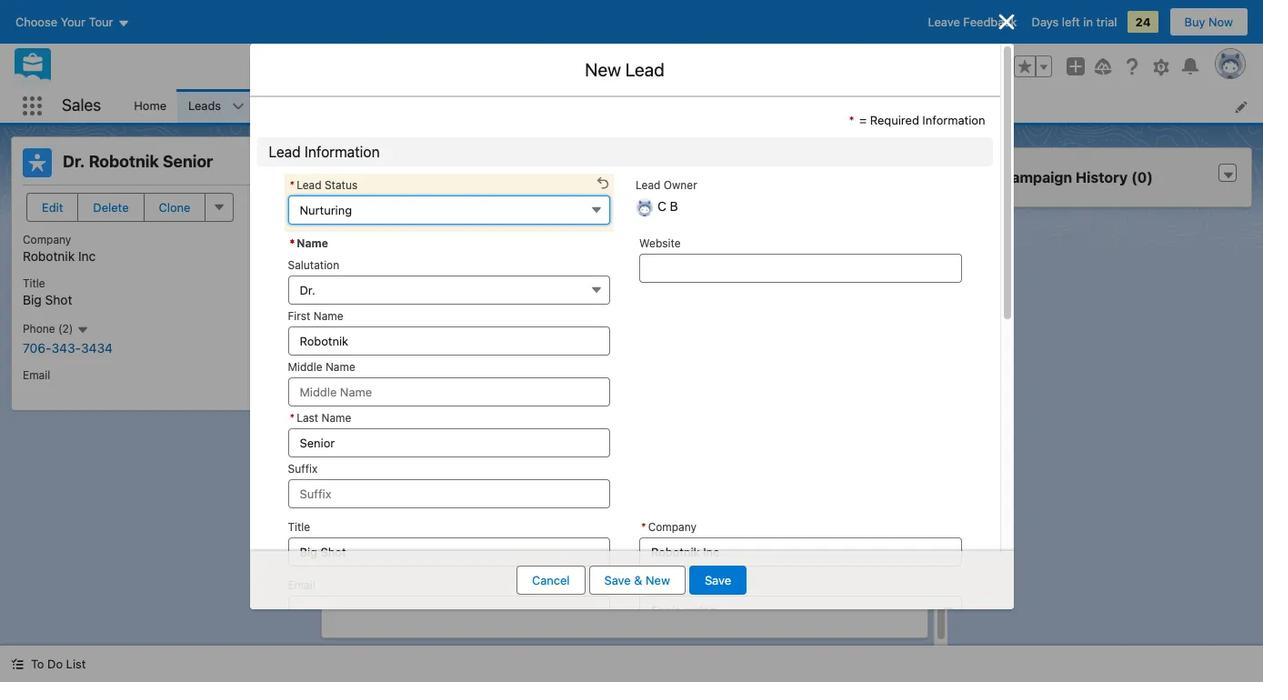 Task type: vqa. For each thing, say whether or not it's contained in the screenshot.
Calendar
no



Task type: describe. For each thing, give the bounding box(es) containing it.
1 horizontal spatial company
[[648, 520, 697, 534]]

new for new task
[[531, 312, 556, 327]]

3 list item from the left
[[940, 89, 1025, 123]]

campaign
[[1001, 169, 1073, 186]]

delete button
[[78, 193, 144, 222]]

name for middle name
[[326, 360, 356, 373]]

* lead status
[[290, 178, 358, 192]]

buy
[[1185, 15, 1206, 29]]

overdue
[[441, 419, 490, 433]]

list
[[66, 657, 86, 671]]

log a call button
[[341, 305, 455, 334]]

owner
[[664, 178, 698, 192]]

Last Name text field
[[288, 428, 610, 457]]

middle
[[288, 360, 323, 373]]

title for title big shot
[[23, 277, 45, 290]]

0 vertical spatial and
[[813, 351, 833, 366]]

events
[[836, 351, 873, 366]]

new task button
[[486, 305, 599, 334]]

get
[[455, 467, 475, 482]]

task
[[559, 312, 584, 327]]

by
[[521, 467, 534, 482]]

my
[[699, 351, 715, 366]]

task,
[[710, 467, 736, 482]]

home link
[[123, 89, 177, 123]]

leads link
[[177, 89, 232, 123]]

dr. for dr. robotnik senior
[[63, 152, 85, 171]]

save for save
[[705, 573, 732, 588]]

dr. for dr.
[[300, 283, 315, 297]]

feedback
[[964, 15, 1018, 29]]

leads
[[188, 98, 221, 113]]

log a call
[[385, 312, 439, 327]]

& for save
[[634, 573, 643, 588]]

in
[[1084, 15, 1094, 29]]

industry
[[640, 578, 682, 592]]

home
[[134, 98, 167, 113]]

text default image for to change what's shown, try changing your filters.
[[348, 505, 362, 519]]

shown,
[[473, 503, 512, 518]]

dr. robotnik senior
[[63, 152, 213, 171]]

last for filters:
[[624, 351, 648, 366]]

all
[[608, 553, 622, 567]]

to change what's shown, try changing your filters. status
[[337, 491, 913, 531]]

no activities to show. get started by sending an email, scheduling a task, and more.
[[455, 449, 795, 482]]

inc
[[78, 248, 96, 264]]

try
[[515, 503, 530, 518]]

706-
[[23, 340, 51, 356]]

last for *
[[297, 411, 319, 424]]

clone button
[[143, 193, 206, 222]]

buy now
[[1185, 15, 1234, 29]]

upcoming
[[366, 419, 426, 433]]

company robotnik inc
[[23, 233, 96, 264]]

scheduling
[[637, 467, 697, 482]]

salutation
[[288, 258, 340, 272]]

a inside button
[[409, 312, 415, 327]]

edit
[[42, 200, 63, 215]]

senior
[[163, 152, 213, 171]]

clone
[[159, 200, 191, 215]]

first
[[288, 309, 311, 323]]

show
[[575, 553, 605, 567]]

Salutation button
[[288, 275, 610, 304]]

2 horizontal spatial email
[[780, 351, 809, 366]]

status : converted
[[377, 199, 484, 213]]

upcoming & overdue button
[[338, 411, 912, 440]]

your
[[588, 503, 612, 518]]

0 horizontal spatial status
[[325, 178, 358, 192]]

shot
[[45, 292, 72, 308]]

to
[[638, 449, 649, 464]]

1 horizontal spatial activities
[[719, 351, 768, 366]]

show.
[[652, 449, 684, 464]]

filters.
[[615, 503, 650, 518]]

website
[[640, 236, 681, 250]]

new for new lead
[[585, 59, 621, 80]]

name for first name
[[314, 309, 344, 323]]

robotnik for company
[[23, 248, 75, 264]]

campaign history (0)
[[1001, 169, 1154, 186]]

name down middle name
[[322, 411, 352, 424]]

leads list item
[[177, 89, 256, 123]]

1 vertical spatial status
[[377, 199, 415, 213]]

lead image
[[23, 148, 52, 177]]

show all activities
[[575, 553, 675, 567]]

* last name
[[290, 411, 352, 424]]

activities inside no activities to show. get started by sending an email, scheduling a task, and more.
[[585, 449, 635, 464]]

& for upcoming
[[429, 419, 438, 433]]

2 list item from the left
[[851, 89, 940, 123]]

to change what's shown, try changing your filters.
[[373, 503, 650, 518]]

* for * = required information
[[849, 113, 855, 127]]

343-
[[51, 340, 81, 356]]

706-343-3434 link
[[23, 340, 113, 356]]

show all activities button
[[559, 545, 691, 575]]

robotnik for dr.
[[89, 152, 159, 171]]

save for save & new
[[605, 573, 631, 588]]



Task type: locate. For each thing, give the bounding box(es) containing it.
lead information
[[269, 143, 380, 160]]

new inside new task button
[[531, 312, 556, 327]]

robotnik up delete button
[[89, 152, 159, 171]]

robotnik
[[89, 152, 159, 171], [23, 248, 75, 264]]

company down edit
[[23, 233, 71, 247]]

1 vertical spatial new
[[531, 312, 556, 327]]

1 vertical spatial title
[[288, 520, 310, 534]]

& inside dropdown button
[[429, 419, 438, 433]]

activities up email,
[[585, 449, 635, 464]]

2 horizontal spatial new
[[646, 573, 670, 588]]

1 horizontal spatial status
[[377, 199, 415, 213]]

1 vertical spatial information
[[305, 143, 380, 160]]

1 horizontal spatial email
[[288, 578, 315, 592]]

1 vertical spatial a
[[700, 467, 706, 482]]

& down the activities
[[634, 573, 643, 588]]

sending
[[537, 467, 581, 482]]

text default image left do
[[11, 658, 24, 671]]

1 horizontal spatial robotnik
[[89, 152, 159, 171]]

title
[[23, 277, 45, 290], [288, 520, 310, 534]]

days
[[661, 351, 687, 366]]

cancel
[[532, 573, 570, 588]]

to inside button
[[31, 657, 44, 671]]

dr. down salutation
[[300, 283, 315, 297]]

* for * company
[[641, 520, 647, 534]]

edit button
[[26, 193, 79, 222]]

0 horizontal spatial company
[[23, 233, 71, 247]]

lead
[[626, 59, 665, 80], [269, 143, 301, 160], [297, 178, 322, 192], [636, 178, 661, 192]]

tab list
[[337, 256, 913, 292]]

2 vertical spatial email
[[288, 578, 315, 592]]

days left in trial
[[1032, 15, 1118, 29]]

706-343-3434
[[23, 340, 113, 356]]

activities
[[719, 351, 768, 366], [585, 449, 635, 464]]

name right middle
[[326, 360, 356, 373]]

email
[[780, 351, 809, 366], [23, 368, 50, 382], [288, 578, 315, 592]]

name for * name
[[297, 236, 328, 250]]

0 horizontal spatial last
[[297, 411, 319, 424]]

1 vertical spatial activities
[[585, 449, 635, 464]]

0 vertical spatial status
[[325, 178, 358, 192]]

to left change
[[373, 503, 386, 518]]

& left overdue
[[429, 419, 438, 433]]

1 horizontal spatial &
[[634, 573, 643, 588]]

* name
[[290, 236, 328, 250]]

change
[[390, 503, 430, 518]]

what's
[[434, 503, 470, 518]]

no
[[566, 449, 582, 464]]

title big shot
[[23, 277, 72, 308]]

status up nurturing
[[325, 178, 358, 192]]

* = required information
[[849, 113, 986, 127]]

trial
[[1097, 15, 1118, 29]]

save inside save button
[[705, 573, 732, 588]]

1 horizontal spatial last
[[624, 351, 648, 366]]

* for * name
[[290, 236, 295, 250]]

and
[[813, 351, 833, 366], [740, 467, 760, 482]]

inverse image
[[996, 11, 1018, 33]]

activities
[[625, 553, 675, 567]]

Suffix text field
[[288, 479, 610, 508]]

• left my
[[690, 351, 695, 366]]

title down the suffix
[[288, 520, 310, 534]]

nurturing
[[300, 202, 352, 217]]

dr.
[[63, 152, 85, 171], [300, 283, 315, 297]]

1 horizontal spatial a
[[700, 467, 706, 482]]

company inside company robotnik inc
[[23, 233, 71, 247]]

new inside 'save & new' button
[[646, 573, 670, 588]]

Lead Status, Nurturing button
[[288, 195, 610, 224]]

robotnik inside company robotnik inc
[[23, 248, 75, 264]]

0 horizontal spatial &
[[429, 419, 438, 433]]

name up salutation
[[297, 236, 328, 250]]

required
[[871, 113, 920, 127]]

0 horizontal spatial and
[[740, 467, 760, 482]]

1 vertical spatial dr.
[[300, 283, 315, 297]]

and right task,
[[740, 467, 760, 482]]

list item
[[664, 89, 740, 123], [851, 89, 940, 123], [940, 89, 1025, 123]]

days
[[1032, 15, 1059, 29]]

First Name text field
[[288, 326, 610, 355]]

text default image
[[348, 505, 362, 519], [11, 658, 24, 671]]

activities right my
[[719, 351, 768, 366]]

dr. right lead "icon"
[[63, 152, 85, 171]]

robotnik up title big shot
[[23, 248, 75, 264]]

delete
[[93, 200, 129, 215]]

* for * last name
[[290, 411, 295, 424]]

1 horizontal spatial new
[[585, 59, 621, 80]]

None text field
[[640, 537, 962, 566]]

1 vertical spatial to
[[31, 657, 44, 671]]

2 save from the left
[[705, 573, 732, 588]]

title inside title big shot
[[23, 277, 45, 290]]

group
[[1014, 55, 1053, 77]]

0 horizontal spatial dr.
[[63, 152, 85, 171]]

0 vertical spatial robotnik
[[89, 152, 159, 171]]

list
[[123, 89, 1264, 123]]

1 horizontal spatial information
[[923, 113, 986, 127]]

1 horizontal spatial dr.
[[300, 283, 315, 297]]

text default image for to do list
[[11, 658, 24, 671]]

path options list box
[[377, 148, 913, 177]]

first name
[[288, 309, 344, 323]]

0 horizontal spatial email
[[23, 368, 50, 382]]

an
[[584, 467, 598, 482]]

title for title
[[288, 520, 310, 534]]

1 vertical spatial text default image
[[11, 658, 24, 671]]

to for to change what's shown, try changing your filters.
[[373, 503, 386, 518]]

company up the activities
[[648, 520, 697, 534]]

* down lead information at the top left of the page
[[290, 178, 295, 192]]

* up salutation
[[290, 236, 295, 250]]

new lead
[[585, 59, 665, 80]]

now
[[1209, 15, 1234, 29]]

0 horizontal spatial a
[[409, 312, 415, 327]]

:
[[415, 199, 419, 213]]

suffix
[[288, 462, 318, 475]]

1 vertical spatial &
[[634, 573, 643, 588]]

to do list button
[[0, 646, 97, 682]]

0 vertical spatial title
[[23, 277, 45, 290]]

buy now button
[[1170, 7, 1249, 36]]

save right industry in the right bottom of the page
[[705, 573, 732, 588]]

to do list
[[31, 657, 86, 671]]

new task
[[531, 312, 584, 327]]

1 horizontal spatial title
[[288, 520, 310, 534]]

(0)
[[1132, 169, 1154, 186]]

0 vertical spatial &
[[429, 419, 438, 433]]

last down middle
[[297, 411, 319, 424]]

0 horizontal spatial information
[[305, 143, 380, 160]]

• right my
[[771, 351, 777, 366]]

big
[[23, 292, 42, 308]]

0 horizontal spatial to
[[31, 657, 44, 671]]

dr. inside salutation button
[[300, 283, 315, 297]]

and left events
[[813, 351, 833, 366]]

0 horizontal spatial save
[[605, 573, 631, 588]]

information up "* lead status"
[[305, 143, 380, 160]]

converted
[[422, 199, 484, 213]]

Title text field
[[288, 537, 610, 566]]

new
[[585, 59, 621, 80], [531, 312, 556, 327], [646, 573, 670, 588]]

0 horizontal spatial text default image
[[11, 658, 24, 671]]

upcoming & overdue
[[366, 419, 490, 433]]

text default image inside to do list button
[[11, 658, 24, 671]]

1 horizontal spatial text default image
[[348, 505, 362, 519]]

title up the "big"
[[23, 277, 45, 290]]

* for * lead status
[[290, 178, 295, 192]]

1 horizontal spatial and
[[813, 351, 833, 366]]

0 vertical spatial email
[[780, 351, 809, 366]]

to left do
[[31, 657, 44, 671]]

lead owner
[[636, 178, 698, 192]]

1 vertical spatial robotnik
[[23, 248, 75, 264]]

1 horizontal spatial save
[[705, 573, 732, 588]]

0 vertical spatial information
[[923, 113, 986, 127]]

save down all
[[605, 573, 631, 588]]

leave
[[929, 15, 961, 29]]

information right required
[[923, 113, 986, 127]]

0 horizontal spatial new
[[531, 312, 556, 327]]

* left = on the right of page
[[849, 113, 855, 127]]

sales
[[62, 96, 101, 115]]

leave feedback link
[[929, 15, 1018, 29]]

save & new button
[[589, 566, 686, 595]]

0 horizontal spatial •
[[690, 351, 695, 366]]

name right first
[[314, 309, 344, 323]]

middle name
[[288, 360, 356, 373]]

0 horizontal spatial title
[[23, 277, 45, 290]]

more.
[[763, 467, 795, 482]]

0 vertical spatial last
[[624, 351, 648, 366]]

0 vertical spatial dr.
[[63, 152, 85, 171]]

a inside no activities to show. get started by sending an email, scheduling a task, and more.
[[700, 467, 706, 482]]

log
[[385, 312, 406, 327]]

to inside status
[[373, 503, 386, 518]]

list containing home
[[123, 89, 1264, 123]]

last left 7
[[624, 351, 648, 366]]

0 vertical spatial activities
[[719, 351, 768, 366]]

0 vertical spatial text default image
[[348, 505, 362, 519]]

started
[[478, 467, 518, 482]]

cancel button
[[517, 566, 586, 595]]

filters: last 7 days • my activities • email and events
[[584, 351, 873, 366]]

and inside no activities to show. get started by sending an email, scheduling a task, and more.
[[740, 467, 760, 482]]

0 vertical spatial to
[[373, 503, 386, 518]]

left
[[1063, 15, 1081, 29]]

save
[[605, 573, 631, 588], [705, 573, 732, 588]]

7
[[651, 351, 658, 366]]

2 vertical spatial new
[[646, 573, 670, 588]]

Website text field
[[640, 253, 962, 283]]

1 horizontal spatial to
[[373, 503, 386, 518]]

&
[[429, 419, 438, 433], [634, 573, 643, 588]]

save button
[[690, 566, 747, 595]]

1 • from the left
[[690, 351, 695, 366]]

status left the converted
[[377, 199, 415, 213]]

changing
[[534, 503, 584, 518]]

to for to do list
[[31, 657, 44, 671]]

save & new
[[605, 573, 670, 588]]

0 horizontal spatial activities
[[585, 449, 635, 464]]

0 vertical spatial new
[[585, 59, 621, 80]]

save inside 'save & new' button
[[605, 573, 631, 588]]

1 horizontal spatial •
[[771, 351, 777, 366]]

filters:
[[584, 351, 621, 366]]

3434
[[81, 340, 113, 356]]

0 vertical spatial company
[[23, 233, 71, 247]]

call
[[418, 312, 439, 327]]

0 vertical spatial a
[[409, 312, 415, 327]]

* down 'filters.'
[[641, 520, 647, 534]]

text default image left change
[[348, 505, 362, 519]]

a left task,
[[700, 467, 706, 482]]

1 vertical spatial last
[[297, 411, 319, 424]]

1 vertical spatial company
[[648, 520, 697, 534]]

1 save from the left
[[605, 573, 631, 588]]

a right the log
[[409, 312, 415, 327]]

do
[[47, 657, 63, 671]]

1 vertical spatial email
[[23, 368, 50, 382]]

* company
[[641, 520, 697, 534]]

1 vertical spatial and
[[740, 467, 760, 482]]

& inside button
[[634, 573, 643, 588]]

text default image inside to change what's shown, try changing your filters. status
[[348, 505, 362, 519]]

2 • from the left
[[771, 351, 777, 366]]

information
[[923, 113, 986, 127], [305, 143, 380, 160]]

0 horizontal spatial robotnik
[[23, 248, 75, 264]]

* up the suffix
[[290, 411, 295, 424]]

1 list item from the left
[[664, 89, 740, 123]]

=
[[860, 113, 867, 127]]

Middle Name text field
[[288, 377, 610, 406]]

last
[[624, 351, 648, 366], [297, 411, 319, 424]]

history
[[1076, 169, 1128, 186]]

leave feedback
[[929, 15, 1018, 29]]



